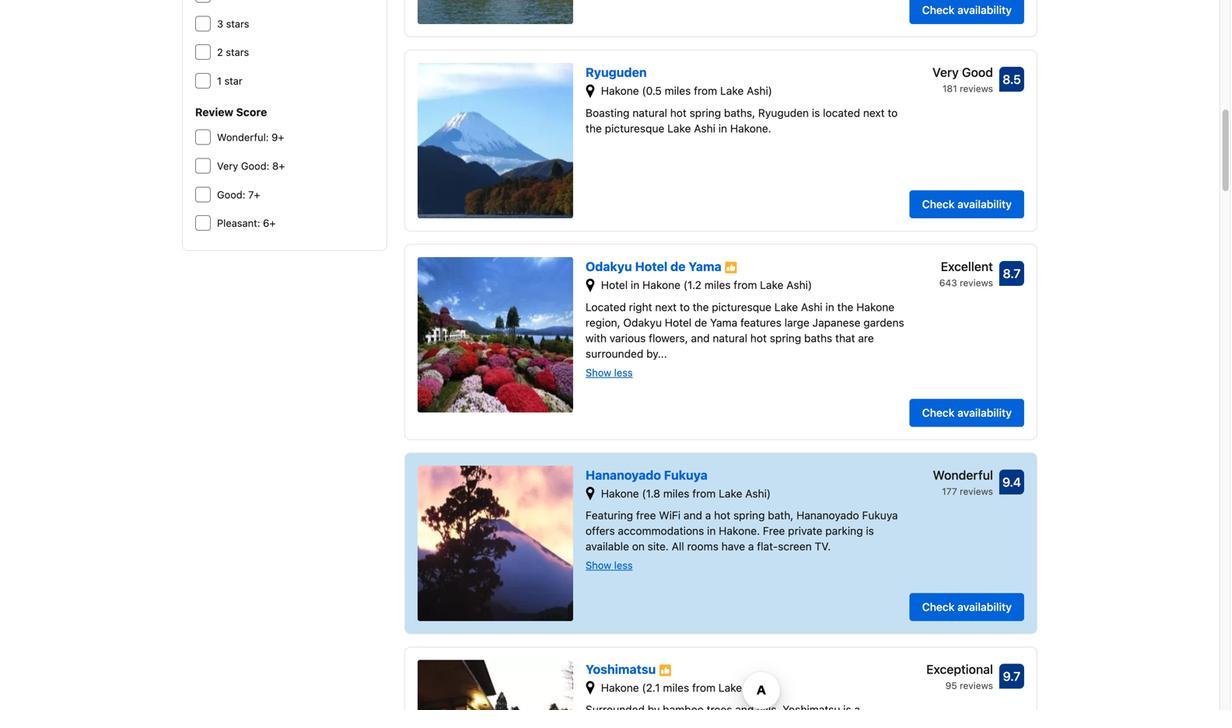 Task type: describe. For each thing, give the bounding box(es) containing it.
private
[[788, 525, 822, 538]]

hananoyado inside featuring free wifi and a hot spring bath, hananoyado fukuya offers accommodations in hakone. free private parking is available on site. all rooms have a flat-screen tv. show less
[[796, 509, 859, 522]]

9+
[[272, 132, 284, 143]]

hananoyado fukuya
[[586, 468, 708, 483]]

8.5
[[1003, 72, 1021, 87]]

to inside "boasting natural hot spring baths, ryuguden is located next to the picturesque lake ashi in hakone."
[[888, 106, 898, 119]]

reviews for wonderful
[[960, 486, 993, 497]]

from for wonderful
[[692, 487, 716, 500]]

check availability link for very
[[910, 191, 1024, 219]]

score
[[236, 106, 267, 119]]

ashi inside "boasting natural hot spring baths, ryuguden is located next to the picturesque lake ashi in hakone."
[[694, 122, 715, 135]]

1
[[217, 75, 222, 87]]

scored 9.4 element
[[999, 470, 1024, 495]]

check availability link for wonderful
[[910, 594, 1024, 622]]

region,
[[586, 316, 620, 329]]

fukuya inside featuring free wifi and a hot spring bath, hananoyado fukuya offers accommodations in hakone. free private parking is available on site. all rooms have a flat-screen tv. show less
[[862, 509, 898, 522]]

very for good
[[933, 65, 959, 80]]

ryuguden inside "boasting natural hot spring baths, ryuguden is located next to the picturesque lake ashi in hakone."
[[758, 106, 809, 119]]

scored 8.5 element
[[999, 67, 1024, 92]]

the prince hakone lake ashinoko, hotel near lake ashi, hakone image
[[418, 0, 573, 24]]

on
[[632, 541, 645, 553]]

excellent 643 reviews
[[939, 259, 993, 289]]

parking
[[825, 525, 863, 538]]

exceptional 95 reviews
[[926, 662, 993, 692]]

7+
[[248, 189, 260, 200]]

1 vertical spatial a
[[748, 541, 754, 553]]

wifi
[[659, 509, 681, 522]]

very good 181 reviews
[[933, 65, 993, 94]]

free
[[763, 525, 785, 538]]

from up features
[[734, 279, 757, 292]]

pleasant:
[[217, 217, 260, 229]]

featuring free wifi and a hot spring bath, hananoyado fukuya offers accommodations in hakone. free private parking is available on site. all rooms have a flat-screen tv. show less
[[586, 509, 898, 572]]

stars for 2 stars
[[226, 46, 249, 58]]

2
[[217, 46, 223, 58]]

spring inside featuring free wifi and a hot spring bath, hananoyado fukuya offers accommodations in hakone. free private parking is available on site. all rooms have a flat-screen tv. show less
[[733, 509, 765, 522]]

tv.
[[815, 541, 831, 553]]

1 check availability link from the top
[[910, 0, 1024, 24]]

hot inside located right next to the picturesque lake ashi in the hakone region, odakyu hotel de yama features large japanese gardens with various flowers, and natural hot spring baths that are surrounded by... show less
[[750, 332, 767, 345]]

check for excellent
[[922, 407, 955, 419]]

(1.2
[[683, 279, 702, 292]]

wonderful
[[933, 468, 993, 483]]

hakone. inside "boasting natural hot spring baths, ryuguden is located next to the picturesque lake ashi in hakone."
[[730, 122, 771, 135]]

ashi inside located right next to the picturesque lake ashi in the hakone region, odakyu hotel de yama features large japanese gardens with various flowers, and natural hot spring baths that are surrounded by... show less
[[801, 301, 823, 314]]

miles for wonderful
[[663, 487, 689, 500]]

lake inside "boasting natural hot spring baths, ryuguden is located next to the picturesque lake ashi in hakone."
[[667, 122, 691, 135]]

(0.5
[[642, 84, 662, 97]]

in inside featuring free wifi and a hot spring bath, hananoyado fukuya offers accommodations in hakone. free private parking is available on site. all rooms have a flat-screen tv. show less
[[707, 525, 716, 538]]

rooms
[[687, 541, 719, 553]]

(1.8
[[642, 487, 660, 500]]

screen
[[778, 541, 812, 553]]

located right next to the picturesque lake ashi in the hakone region, odakyu hotel de yama features large japanese gardens with various flowers, and natural hot spring baths that are surrounded by... show less
[[586, 301, 904, 379]]

pleasant: 6+
[[217, 217, 276, 229]]

surrounded
[[586, 347, 643, 360]]

good
[[962, 65, 993, 80]]

check availability for wonderful
[[922, 601, 1012, 614]]

643
[[939, 278, 957, 289]]

natural inside "boasting natural hot spring baths, ryuguden is located next to the picturesque lake ashi in hakone."
[[632, 106, 667, 119]]

all
[[672, 541, 684, 553]]

located
[[823, 106, 860, 119]]

picturesque inside located right next to the picturesque lake ashi in the hakone region, odakyu hotel de yama features large japanese gardens with various flowers, and natural hot spring baths that are surrounded by... show less
[[712, 301, 772, 314]]

1 star
[[217, 75, 243, 87]]

hot inside featuring free wifi and a hot spring bath, hananoyado fukuya offers accommodations in hakone. free private parking is available on site. all rooms have a flat-screen tv. show less
[[714, 509, 730, 522]]

very for good:
[[217, 160, 238, 172]]

de inside located right next to the picturesque lake ashi in the hakone region, odakyu hotel de yama features large japanese gardens with various flowers, and natural hot spring baths that are surrounded by... show less
[[695, 316, 707, 329]]

181
[[943, 83, 957, 94]]

0 vertical spatial good:
[[241, 160, 269, 172]]

hakone. inside featuring free wifi and a hot spring bath, hananoyado fukuya offers accommodations in hakone. free private parking is available on site. all rooms have a flat-screen tv. show less
[[719, 525, 760, 538]]

hananoyado fukuya, hotel near lake ashi, hakone image
[[418, 466, 573, 622]]

0 vertical spatial fukuya
[[664, 468, 708, 483]]

scored 8.7 element
[[999, 261, 1024, 286]]

hot inside "boasting natural hot spring baths, ryuguden is located next to the picturesque lake ashi in hakone."
[[670, 106, 687, 119]]

by...
[[646, 347, 667, 360]]

check availability link for excellent
[[910, 399, 1024, 427]]

japanese
[[813, 316, 861, 329]]

show inside located right next to the picturesque lake ashi in the hakone region, odakyu hotel de yama features large japanese gardens with various flowers, and natural hot spring baths that are surrounded by... show less
[[586, 367, 611, 379]]

from for exceptional
[[692, 682, 716, 695]]

very good: 8+
[[217, 160, 285, 172]]

available
[[586, 541, 629, 553]]

9.7
[[1003, 669, 1021, 684]]

2 horizontal spatial the
[[837, 301, 853, 314]]

177
[[942, 486, 957, 497]]

miles for exceptional
[[663, 682, 689, 695]]

95
[[945, 681, 957, 692]]

1 check from the top
[[922, 3, 955, 16]]

good: 7+
[[217, 189, 260, 200]]

show inside featuring free wifi and a hot spring bath, hananoyado fukuya offers accommodations in hakone. free private parking is available on site. all rooms have a flat-screen tv. show less
[[586, 560, 611, 572]]

features
[[740, 316, 782, 329]]

spring inside located right next to the picturesque lake ashi in the hakone region, odakyu hotel de yama features large japanese gardens with various flowers, and natural hot spring baths that are surrounded by... show less
[[770, 332, 801, 345]]

is inside "boasting natural hot spring baths, ryuguden is located next to the picturesque lake ashi in hakone."
[[812, 106, 820, 119]]

are
[[858, 332, 874, 345]]

free
[[636, 509, 656, 522]]

site.
[[648, 541, 669, 553]]

and inside located right next to the picturesque lake ashi in the hakone region, odakyu hotel de yama features large japanese gardens with various flowers, and natural hot spring baths that are surrounded by... show less
[[691, 332, 710, 345]]

baths
[[804, 332, 832, 345]]

with
[[586, 332, 607, 345]]

(2.1
[[642, 682, 660, 695]]

spring inside "boasting natural hot spring baths, ryuguden is located next to the picturesque lake ashi in hakone."
[[690, 106, 721, 119]]

show less button for excellent
[[586, 366, 633, 379]]

featuring
[[586, 509, 633, 522]]

odakyu inside located right next to the picturesque lake ashi in the hakone region, odakyu hotel de yama features large japanese gardens with various flowers, and natural hot spring baths that are surrounded by... show less
[[623, 316, 662, 329]]

various
[[610, 332, 646, 345]]

review score
[[195, 106, 267, 119]]

9.4
[[1002, 475, 1021, 490]]

stars for 3 stars
[[226, 18, 249, 29]]

check for very good
[[922, 198, 955, 211]]

0 horizontal spatial ryuguden
[[586, 65, 647, 80]]



Task type: locate. For each thing, give the bounding box(es) containing it.
0 vertical spatial hot
[[670, 106, 687, 119]]

review
[[195, 106, 233, 119]]

0 vertical spatial group
[[195, 0, 374, 89]]

1 reviews from the top
[[960, 83, 993, 94]]

fukuya
[[664, 468, 708, 483], [862, 509, 898, 522]]

show down available
[[586, 560, 611, 572]]

2 vertical spatial hot
[[714, 509, 730, 522]]

1 vertical spatial ryuguden
[[758, 106, 809, 119]]

good: left 8+
[[241, 160, 269, 172]]

in up rooms
[[707, 525, 716, 538]]

to down (1.2
[[680, 301, 690, 314]]

from right (2.1
[[692, 682, 716, 695]]

2 availability from the top
[[958, 198, 1012, 211]]

0 vertical spatial is
[[812, 106, 820, 119]]

and right flowers, on the top of page
[[691, 332, 710, 345]]

6+
[[263, 217, 276, 229]]

de up (1.2
[[671, 259, 686, 274]]

0 vertical spatial picturesque
[[605, 122, 664, 135]]

yoshimatsu
[[586, 662, 659, 677]]

show less button down available
[[586, 559, 633, 572]]

picturesque
[[605, 122, 664, 135], [712, 301, 772, 314]]

check availability up good at the right
[[922, 3, 1012, 16]]

0 vertical spatial hakone.
[[730, 122, 771, 135]]

4 check availability link from the top
[[910, 594, 1024, 622]]

1 vertical spatial picturesque
[[712, 301, 772, 314]]

1 vertical spatial less
[[614, 560, 633, 572]]

2 vertical spatial hotel
[[665, 316, 692, 329]]

1 horizontal spatial de
[[695, 316, 707, 329]]

availability for excellent
[[958, 407, 1012, 419]]

from right (1.8
[[692, 487, 716, 500]]

check for wonderful
[[922, 601, 955, 614]]

ashi) for exceptional
[[745, 682, 771, 695]]

0 vertical spatial de
[[671, 259, 686, 274]]

very up 181
[[933, 65, 959, 80]]

hakone (0.5 miles from lake ashi)
[[601, 84, 772, 97]]

have
[[721, 541, 745, 553]]

offers
[[586, 525, 615, 538]]

reviews inside excellent 643 reviews
[[960, 278, 993, 289]]

1 vertical spatial very
[[217, 160, 238, 172]]

spring down large
[[770, 332, 801, 345]]

1 availability from the top
[[958, 3, 1012, 16]]

0 vertical spatial natural
[[632, 106, 667, 119]]

2 check from the top
[[922, 198, 955, 211]]

1 horizontal spatial fukuya
[[862, 509, 898, 522]]

show
[[586, 367, 611, 379], [586, 560, 611, 572]]

and inside featuring free wifi and a hot spring bath, hananoyado fukuya offers accommodations in hakone. free private parking is available on site. all rooms have a flat-screen tv. show less
[[684, 509, 702, 522]]

the down boasting
[[586, 122, 602, 135]]

hotel inside located right next to the picturesque lake ashi in the hakone region, odakyu hotel de yama features large japanese gardens with various flowers, and natural hot spring baths that are surrounded by... show less
[[665, 316, 692, 329]]

0 vertical spatial show less button
[[586, 366, 633, 379]]

ashi) for wonderful
[[745, 487, 771, 500]]

2 horizontal spatial spring
[[770, 332, 801, 345]]

less down surrounded
[[614, 367, 633, 379]]

ryuguden up the (0.5
[[586, 65, 647, 80]]

stars right 3
[[226, 18, 249, 29]]

check availability link up good at the right
[[910, 0, 1024, 24]]

to inside located right next to the picturesque lake ashi in the hakone region, odakyu hotel de yama features large japanese gardens with various flowers, and natural hot spring baths that are surrounded by... show less
[[680, 301, 690, 314]]

fukuya up hakone (1.8 miles from lake ashi)
[[664, 468, 708, 483]]

a
[[705, 509, 711, 522], [748, 541, 754, 553]]

that
[[835, 332, 855, 345]]

check availability for excellent
[[922, 407, 1012, 419]]

0 vertical spatial less
[[614, 367, 633, 379]]

1 vertical spatial group
[[195, 130, 374, 232]]

is inside featuring free wifi and a hot spring bath, hananoyado fukuya offers accommodations in hakone. free private parking is available on site. all rooms have a flat-screen tv. show less
[[866, 525, 874, 538]]

1 vertical spatial natural
[[713, 332, 747, 345]]

1 vertical spatial show
[[586, 560, 611, 572]]

3 check availability from the top
[[922, 407, 1012, 419]]

wonderful:
[[217, 132, 269, 143]]

show down surrounded
[[586, 367, 611, 379]]

from up "boasting natural hot spring baths, ryuguden is located next to the picturesque lake ashi in hakone."
[[694, 84, 717, 97]]

large
[[785, 316, 810, 329]]

check up 'exceptional'
[[922, 601, 955, 614]]

check availability up 'exceptional'
[[922, 601, 1012, 614]]

0 vertical spatial yama
[[689, 259, 722, 274]]

4 check from the top
[[922, 601, 955, 614]]

yama left features
[[710, 316, 737, 329]]

stars
[[226, 18, 249, 29], [226, 46, 249, 58]]

reviews down wonderful
[[960, 486, 993, 497]]

hakone up featuring
[[601, 487, 639, 500]]

miles right (1.2
[[704, 279, 731, 292]]

1 horizontal spatial hot
[[714, 509, 730, 522]]

odakyu hotel de yama
[[586, 259, 725, 274]]

odakyu down right
[[623, 316, 662, 329]]

1 less from the top
[[614, 367, 633, 379]]

1 vertical spatial hananoyado
[[796, 509, 859, 522]]

1 vertical spatial spring
[[770, 332, 801, 345]]

0 vertical spatial ashi
[[694, 122, 715, 135]]

miles right the (0.5
[[665, 84, 691, 97]]

star
[[224, 75, 243, 87]]

check
[[922, 3, 955, 16], [922, 198, 955, 211], [922, 407, 955, 419], [922, 601, 955, 614]]

1 horizontal spatial picturesque
[[712, 301, 772, 314]]

a down hakone (1.8 miles from lake ashi)
[[705, 509, 711, 522]]

boasting
[[586, 106, 630, 119]]

a left "flat-"
[[748, 541, 754, 553]]

check availability link up wonderful
[[910, 399, 1024, 427]]

0 vertical spatial stars
[[226, 18, 249, 29]]

miles for very
[[665, 84, 691, 97]]

hakone. down baths,
[[730, 122, 771, 135]]

0 horizontal spatial a
[[705, 509, 711, 522]]

hot down features
[[750, 332, 767, 345]]

hakone for very good
[[601, 84, 639, 97]]

hotel up right
[[635, 259, 668, 274]]

reviews inside wonderful 177 reviews
[[960, 486, 993, 497]]

very up good: 7+
[[217, 160, 238, 172]]

0 vertical spatial odakyu
[[586, 259, 632, 274]]

reviews down good at the right
[[960, 83, 993, 94]]

availability up good at the right
[[958, 3, 1012, 16]]

hot
[[670, 106, 687, 119], [750, 332, 767, 345], [714, 509, 730, 522]]

availability
[[958, 3, 1012, 16], [958, 198, 1012, 211], [958, 407, 1012, 419], [958, 601, 1012, 614]]

excellent
[[941, 259, 993, 274]]

in up japanese
[[826, 301, 834, 314]]

show less button down surrounded
[[586, 366, 633, 379]]

ashi up large
[[801, 301, 823, 314]]

hot up have
[[714, 509, 730, 522]]

4 check availability from the top
[[922, 601, 1012, 614]]

1 vertical spatial stars
[[226, 46, 249, 58]]

0 vertical spatial hananoyado
[[586, 468, 661, 483]]

check up excellent
[[922, 198, 955, 211]]

accommodations
[[618, 525, 704, 538]]

in inside "boasting natural hot spring baths, ryuguden is located next to the picturesque lake ashi in hakone."
[[718, 122, 727, 135]]

hakone.
[[730, 122, 771, 135], [719, 525, 760, 538]]

1 vertical spatial odakyu
[[623, 316, 662, 329]]

hananoyado
[[586, 468, 661, 483], [796, 509, 859, 522]]

availability up 'exceptional'
[[958, 601, 1012, 614]]

0 vertical spatial and
[[691, 332, 710, 345]]

hakone up boasting
[[601, 84, 639, 97]]

2 group from the top
[[195, 130, 374, 232]]

0 vertical spatial hotel
[[635, 259, 668, 274]]

ashi down hakone (0.5 miles from lake ashi)
[[694, 122, 715, 135]]

0 horizontal spatial hot
[[670, 106, 687, 119]]

2 show less button from the top
[[586, 559, 633, 572]]

hakone down yoshimatsu
[[601, 682, 639, 695]]

0 horizontal spatial next
[[655, 301, 677, 314]]

spring up free
[[733, 509, 765, 522]]

bath,
[[768, 509, 794, 522]]

1 horizontal spatial hananoyado
[[796, 509, 859, 522]]

very
[[933, 65, 959, 80], [217, 160, 238, 172]]

less
[[614, 367, 633, 379], [614, 560, 633, 572]]

exceptional
[[926, 662, 993, 677]]

availability up excellent
[[958, 198, 1012, 211]]

1 check availability from the top
[[922, 3, 1012, 16]]

2 reviews from the top
[[960, 278, 993, 289]]

1 horizontal spatial the
[[693, 301, 709, 314]]

0 horizontal spatial spring
[[690, 106, 721, 119]]

miles right (2.1
[[663, 682, 689, 695]]

1 vertical spatial and
[[684, 509, 702, 522]]

wonderful: 9+
[[217, 132, 284, 143]]

0 vertical spatial next
[[863, 106, 885, 119]]

check availability link up excellent
[[910, 191, 1024, 219]]

0 horizontal spatial very
[[217, 160, 238, 172]]

hakone up the gardens
[[856, 301, 894, 314]]

less inside featuring free wifi and a hot spring bath, hananoyado fukuya offers accommodations in hakone. free private parking is available on site. all rooms have a flat-screen tv. show less
[[614, 560, 633, 572]]

in inside located right next to the picturesque lake ashi in the hakone region, odakyu hotel de yama features large japanese gardens with various flowers, and natural hot spring baths that are surrounded by... show less
[[826, 301, 834, 314]]

3 availability from the top
[[958, 407, 1012, 419]]

2 horizontal spatial hot
[[750, 332, 767, 345]]

0 vertical spatial spring
[[690, 106, 721, 119]]

check availability up excellent
[[922, 198, 1012, 211]]

4 availability from the top
[[958, 601, 1012, 614]]

right
[[629, 301, 652, 314]]

spring down hakone (0.5 miles from lake ashi)
[[690, 106, 721, 119]]

availability for wonderful
[[958, 601, 1012, 614]]

located
[[586, 301, 626, 314]]

hotel up flowers, on the top of page
[[665, 316, 692, 329]]

3 stars
[[217, 18, 249, 29]]

hakone down odakyu hotel de yama
[[642, 279, 681, 292]]

0 horizontal spatial the
[[586, 122, 602, 135]]

reviews down excellent
[[960, 278, 993, 289]]

1 show from the top
[[586, 367, 611, 379]]

2 check availability link from the top
[[910, 191, 1024, 219]]

1 horizontal spatial a
[[748, 541, 754, 553]]

odakyu
[[586, 259, 632, 274], [623, 316, 662, 329]]

1 show less button from the top
[[586, 366, 633, 379]]

odakyu hotel de yama, hotel near lake ashi, hakone image
[[418, 257, 573, 413]]

good: left 7+
[[217, 189, 245, 200]]

8.7
[[1003, 266, 1021, 281]]

1 horizontal spatial natural
[[713, 332, 747, 345]]

reviews down 'exceptional'
[[960, 681, 993, 692]]

wonderful 177 reviews
[[933, 468, 993, 497]]

next inside "boasting natural hot spring baths, ryuguden is located next to the picturesque lake ashi in hakone."
[[863, 106, 885, 119]]

natural down features
[[713, 332, 747, 345]]

hananoyado up (1.8
[[586, 468, 661, 483]]

0 horizontal spatial to
[[680, 301, 690, 314]]

0 vertical spatial very
[[933, 65, 959, 80]]

1 horizontal spatial ashi
[[801, 301, 823, 314]]

hakone inside located right next to the picturesque lake ashi in the hakone region, odakyu hotel de yama features large japanese gardens with various flowers, and natural hot spring baths that are surrounded by... show less
[[856, 301, 894, 314]]

gardens
[[864, 316, 904, 329]]

picturesque inside "boasting natural hot spring baths, ryuguden is located next to the picturesque lake ashi in hakone."
[[605, 122, 664, 135]]

2 vertical spatial spring
[[733, 509, 765, 522]]

ryuguden right baths,
[[758, 106, 809, 119]]

1 vertical spatial next
[[655, 301, 677, 314]]

1 vertical spatial good:
[[217, 189, 245, 200]]

3 reviews from the top
[[960, 486, 993, 497]]

1 vertical spatial is
[[866, 525, 874, 538]]

0 horizontal spatial fukuya
[[664, 468, 708, 483]]

less down on
[[614, 560, 633, 572]]

the inside "boasting natural hot spring baths, ryuguden is located next to the picturesque lake ashi in hakone."
[[586, 122, 602, 135]]

1 vertical spatial fukuya
[[862, 509, 898, 522]]

1 vertical spatial show less button
[[586, 559, 633, 572]]

yama up hotel in hakone (1.2 miles from lake ashi)
[[689, 259, 722, 274]]

group containing 3 stars
[[195, 0, 374, 89]]

ashi
[[694, 122, 715, 135], [801, 301, 823, 314]]

2 show from the top
[[586, 560, 611, 572]]

lake inside located right next to the picturesque lake ashi in the hakone region, odakyu hotel de yama features large japanese gardens with various flowers, and natural hot spring baths that are surrounded by... show less
[[774, 301, 798, 314]]

availability for very good
[[958, 198, 1012, 211]]

in down baths,
[[718, 122, 727, 135]]

1 vertical spatial hot
[[750, 332, 767, 345]]

natural down the (0.5
[[632, 106, 667, 119]]

de down hotel in hakone (1.2 miles from lake ashi)
[[695, 316, 707, 329]]

hot down hakone (0.5 miles from lake ashi)
[[670, 106, 687, 119]]

from for very
[[694, 84, 717, 97]]

1 horizontal spatial spring
[[733, 509, 765, 522]]

reviews for excellent
[[960, 278, 993, 289]]

de
[[671, 259, 686, 274], [695, 316, 707, 329]]

ryuguden, hotel near lake ashi, hakone image
[[418, 63, 573, 219]]

ashi) for very good
[[747, 84, 772, 97]]

1 horizontal spatial next
[[863, 106, 885, 119]]

and down hakone (1.8 miles from lake ashi)
[[684, 509, 702, 522]]

hakone for wonderful
[[601, 487, 639, 500]]

1 vertical spatial yama
[[710, 316, 737, 329]]

hakone
[[601, 84, 639, 97], [642, 279, 681, 292], [856, 301, 894, 314], [601, 487, 639, 500], [601, 682, 639, 695]]

scored 9.7 element
[[999, 664, 1024, 689]]

3 check from the top
[[922, 407, 955, 419]]

3
[[217, 18, 223, 29]]

0 horizontal spatial picturesque
[[605, 122, 664, 135]]

check availability link
[[910, 0, 1024, 24], [910, 191, 1024, 219], [910, 399, 1024, 427], [910, 594, 1024, 622]]

availability up wonderful
[[958, 407, 1012, 419]]

boasting natural hot spring baths, ryuguden is located next to the picturesque lake ashi in hakone.
[[586, 106, 898, 135]]

reviews inside exceptional 95 reviews
[[960, 681, 993, 692]]

1 vertical spatial ashi
[[801, 301, 823, 314]]

natural inside located right next to the picturesque lake ashi in the hakone region, odakyu hotel de yama features large japanese gardens with various flowers, and natural hot spring baths that are surrounded by... show less
[[713, 332, 747, 345]]

0 horizontal spatial ashi
[[694, 122, 715, 135]]

next right the located
[[863, 106, 885, 119]]

0 horizontal spatial natural
[[632, 106, 667, 119]]

0 vertical spatial show
[[586, 367, 611, 379]]

the up japanese
[[837, 301, 853, 314]]

check availability up wonderful
[[922, 407, 1012, 419]]

1 vertical spatial hakone.
[[719, 525, 760, 538]]

the down hotel in hakone (1.2 miles from lake ashi)
[[693, 301, 709, 314]]

0 vertical spatial a
[[705, 509, 711, 522]]

2 stars from the top
[[226, 46, 249, 58]]

check up wonderful
[[922, 407, 955, 419]]

flat-
[[757, 541, 778, 553]]

hotel
[[635, 259, 668, 274], [601, 279, 628, 292], [665, 316, 692, 329]]

group containing wonderful: 9+
[[195, 130, 374, 232]]

show less button for wonderful
[[586, 559, 633, 572]]

in up right
[[631, 279, 640, 292]]

reviews for exceptional
[[960, 681, 993, 692]]

check up very good 181 reviews
[[922, 3, 955, 16]]

1 vertical spatial to
[[680, 301, 690, 314]]

2 stars
[[217, 46, 249, 58]]

0 horizontal spatial hananoyado
[[586, 468, 661, 483]]

to right the located
[[888, 106, 898, 119]]

1 vertical spatial de
[[695, 316, 707, 329]]

natural
[[632, 106, 667, 119], [713, 332, 747, 345]]

0 vertical spatial ryuguden
[[586, 65, 647, 80]]

fukuya up the parking
[[862, 509, 898, 522]]

reviews inside very good 181 reviews
[[960, 83, 993, 94]]

3 check availability link from the top
[[910, 399, 1024, 427]]

is left the located
[[812, 106, 820, 119]]

very inside very good 181 reviews
[[933, 65, 959, 80]]

1 horizontal spatial ryuguden
[[758, 106, 809, 119]]

picturesque down boasting
[[605, 122, 664, 135]]

4 reviews from the top
[[960, 681, 993, 692]]

1 stars from the top
[[226, 18, 249, 29]]

less inside located right next to the picturesque lake ashi in the hakone region, odakyu hotel de yama features large japanese gardens with various flowers, and natural hot spring baths that are surrounded by... show less
[[614, 367, 633, 379]]

hakone (2.1 miles from lake ashi)
[[601, 682, 771, 695]]

flowers,
[[649, 332, 688, 345]]

hakone for exceptional
[[601, 682, 639, 695]]

check availability link up 'exceptional'
[[910, 594, 1024, 622]]

picturesque up features
[[712, 301, 772, 314]]

is right the parking
[[866, 525, 874, 538]]

yama inside located right next to the picturesque lake ashi in the hakone region, odakyu hotel de yama features large japanese gardens with various flowers, and natural hot spring baths that are surrounded by... show less
[[710, 316, 737, 329]]

miles up the wifi
[[663, 487, 689, 500]]

odakyu up located
[[586, 259, 632, 274]]

8+
[[272, 160, 285, 172]]

lake
[[720, 84, 744, 97], [667, 122, 691, 135], [760, 279, 784, 292], [774, 301, 798, 314], [719, 487, 742, 500], [718, 682, 742, 695]]

hananoyado up the parking
[[796, 509, 859, 522]]

0 vertical spatial to
[[888, 106, 898, 119]]

ryuguden
[[586, 65, 647, 80], [758, 106, 809, 119]]

hakone (1.8 miles from lake ashi)
[[601, 487, 771, 500]]

hotel in hakone (1.2 miles from lake ashi)
[[601, 279, 812, 292]]

next right right
[[655, 301, 677, 314]]

in
[[718, 122, 727, 135], [631, 279, 640, 292], [826, 301, 834, 314], [707, 525, 716, 538]]

0 horizontal spatial de
[[671, 259, 686, 274]]

stars right 2
[[226, 46, 249, 58]]

1 vertical spatial hotel
[[601, 279, 628, 292]]

1 horizontal spatial is
[[866, 525, 874, 538]]

hakone. up have
[[719, 525, 760, 538]]

1 horizontal spatial very
[[933, 65, 959, 80]]

the
[[586, 122, 602, 135], [693, 301, 709, 314], [837, 301, 853, 314]]

good:
[[241, 160, 269, 172], [217, 189, 245, 200]]

2 check availability from the top
[[922, 198, 1012, 211]]

from
[[694, 84, 717, 97], [734, 279, 757, 292], [692, 487, 716, 500], [692, 682, 716, 695]]

ashi)
[[747, 84, 772, 97], [787, 279, 812, 292], [745, 487, 771, 500], [745, 682, 771, 695]]

next inside located right next to the picturesque lake ashi in the hakone region, odakyu hotel de yama features large japanese gardens with various flowers, and natural hot spring baths that are surrounded by... show less
[[655, 301, 677, 314]]

check availability for very
[[922, 198, 1012, 211]]

0 horizontal spatial is
[[812, 106, 820, 119]]

group
[[195, 0, 374, 89], [195, 130, 374, 232]]

1 horizontal spatial to
[[888, 106, 898, 119]]

spring
[[690, 106, 721, 119], [770, 332, 801, 345], [733, 509, 765, 522]]

hotel up located
[[601, 279, 628, 292]]

1 group from the top
[[195, 0, 374, 89]]

baths,
[[724, 106, 755, 119]]

2 less from the top
[[614, 560, 633, 572]]



Task type: vqa. For each thing, say whether or not it's contained in the screenshot.
3rd availability from the bottom of the page
yes



